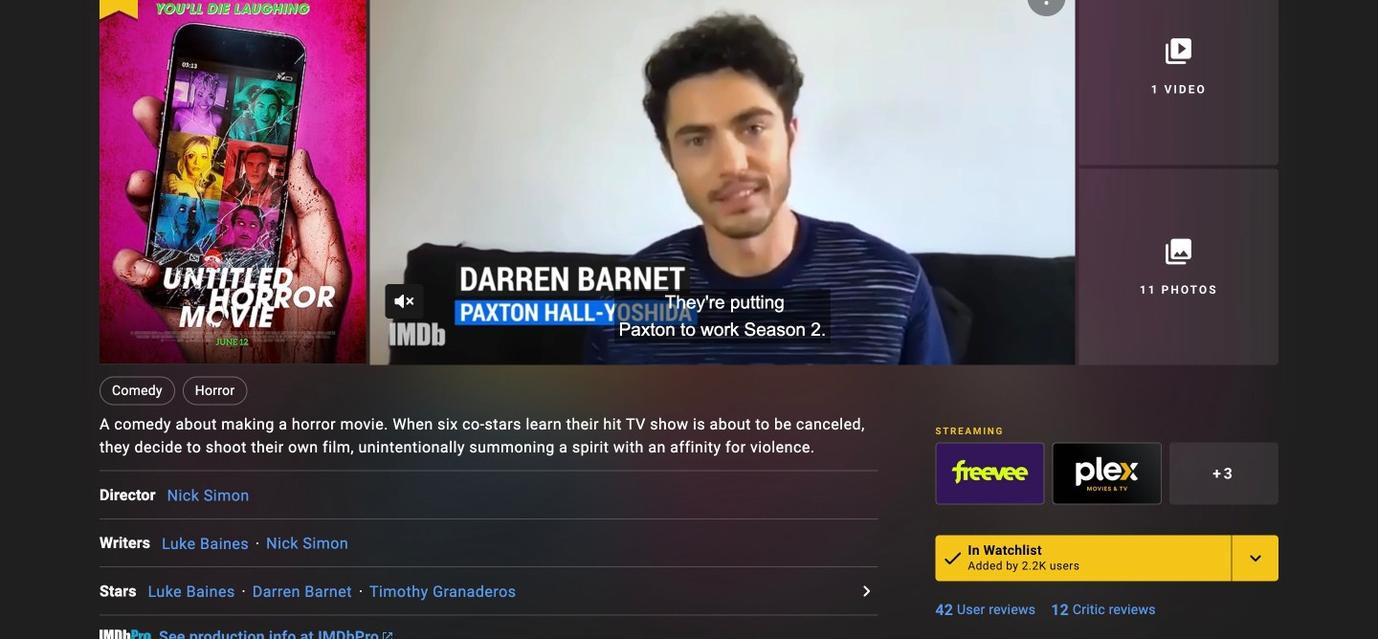 Task type: vqa. For each thing, say whether or not it's contained in the screenshot.
Watch on Plex image
yes



Task type: locate. For each thing, give the bounding box(es) containing it.
see full cast and crew image
[[855, 580, 878, 603]]

0 vertical spatial see full cast and crew element
[[100, 484, 167, 507]]

volume off image
[[393, 290, 416, 313]]

watch official trailer element
[[370, 0, 1076, 365]]

add title to another list image
[[1245, 547, 1268, 570]]

1 see full cast and crew element from the top
[[100, 484, 167, 507]]

see full cast and crew element
[[100, 484, 167, 507], [100, 532, 162, 555]]

2 see full cast and crew element from the top
[[100, 532, 162, 555]]

video autoplay preference image
[[1036, 0, 1059, 9]]

group
[[100, 0, 366, 365], [370, 0, 1076, 366], [936, 443, 1045, 505], [1053, 443, 1162, 505]]

1 vertical spatial see full cast and crew element
[[100, 532, 162, 555]]

video player application
[[370, 0, 1076, 365]]

claire holt, nick simon, katherine mcnamara, luke baines, timothy granaderos, darren barnet, and emmy raver-lampman in untitled horror movie (2021) image
[[100, 0, 366, 364]]

launch inline image
[[383, 633, 393, 640]]



Task type: describe. For each thing, give the bounding box(es) containing it.
watch on plex image
[[1054, 444, 1161, 504]]

watch official trailer image
[[370, 0, 1076, 366]]

done image
[[942, 547, 965, 570]]

watch on freevee image
[[937, 444, 1044, 504]]



